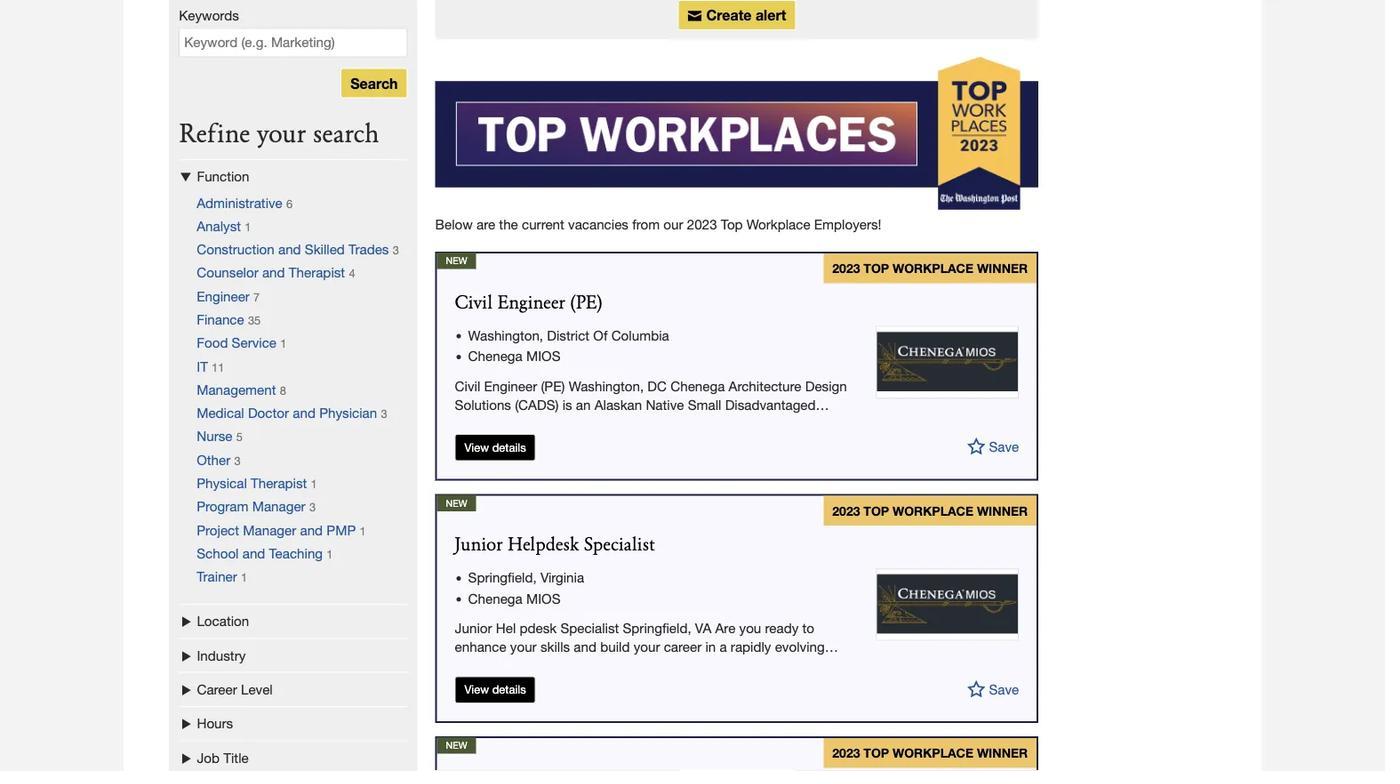 Task type: vqa. For each thing, say whether or not it's contained in the screenshot.
Financial at the left top of page
no



Task type: locate. For each thing, give the bounding box(es) containing it.
0 vertical spatial civil
[[455, 294, 493, 313]]

washington, up alaskan
[[569, 378, 644, 393]]

virginia
[[541, 570, 584, 585]]

trainer link
[[197, 569, 237, 584]]

topworkplace browse banner image
[[435, 57, 1039, 210]]

are
[[716, 620, 736, 636], [567, 658, 588, 674]]

specialist up build
[[561, 620, 619, 636]]

therapist down skilled
[[289, 265, 345, 280]]

2 chenega mios logo image from the top
[[877, 568, 1019, 641]]

chenega mios logo image for junior helpdesk specialist
[[877, 568, 1019, 641]]

administrative link
[[197, 195, 283, 210]]

trainer
[[197, 569, 237, 584]]

skills
[[541, 639, 570, 655]]

1 right pmp
[[360, 524, 366, 538]]

district
[[547, 327, 590, 343]]

washington, inside washington, district of columbia chenega mios
[[468, 327, 544, 343]]

a down (cads) on the left bottom
[[517, 416, 525, 431]]

before image inside 'industry' dropdown button
[[179, 647, 197, 663]]

new down business, on the bottom left of the page
[[446, 497, 468, 509]]

0 horizontal spatial a
[[517, 416, 525, 431]]

3 up the project manager and pmp link
[[309, 500, 316, 514]]

architecture
[[729, 378, 802, 393]]

administrative 6 analyst 1 construction and skilled trades 3 counselor and therapist 4 engineer 7 finance 35 food service 1 it 11 management 8 medical doctor and physician 3 nurse 5 other 3 physical therapist 1 program manager 3 project manager and pmp 1 school and teaching 1 trainer 1
[[197, 195, 399, 584]]

1 vertical spatial junior
[[455, 620, 492, 636]]

chenega
[[468, 348, 523, 364], [671, 378, 725, 393], [468, 591, 523, 606]]

nurse
[[197, 428, 233, 444]]

your up function dropdown button
[[257, 122, 306, 149]]

1 before image from the top
[[179, 169, 197, 184]]

mios down virginia at the left of the page
[[526, 591, 561, 606]]

view details link down 'business' on the left bottom of page
[[455, 676, 536, 703]]

1 save from the top
[[989, 439, 1019, 455]]

details for helpdesk
[[492, 683, 526, 696]]

your up climate?
[[510, 639, 537, 655]]

doctor
[[248, 405, 289, 421]]

before image for hours
[[179, 716, 197, 731]]

(pe) up of
[[570, 294, 603, 313]]

view details link for civil
[[455, 434, 536, 461]]

6
[[286, 196, 293, 210]]

before image up career
[[179, 647, 197, 663]]

1 vertical spatial mios
[[526, 591, 561, 606]]

2 junior from the top
[[455, 620, 492, 636]]

chenega inside springfield, virginia chenega mios
[[468, 591, 523, 606]]

3 right physician
[[381, 407, 387, 421]]

dc
[[648, 378, 667, 393]]

0 horizontal spatial washington,
[[468, 327, 544, 343]]

1 new from the top
[[446, 255, 468, 266]]

a right in
[[720, 639, 727, 655]]

1 right service
[[280, 337, 287, 351]]

details
[[492, 440, 526, 454], [492, 683, 526, 696]]

new down 'business' on the left bottom of page
[[446, 740, 468, 751]]

0 vertical spatial a
[[517, 416, 525, 431]]

1 save button from the top
[[968, 435, 1019, 456]]

ready
[[765, 620, 799, 636]]

0 vertical spatial new
[[446, 255, 468, 266]]

(pe) for civil engineer (pe)
[[570, 294, 603, 313]]

rapidly
[[731, 639, 772, 655]]

1 add to shortlist image from the top
[[968, 435, 986, 456]]

before image up the job
[[179, 716, 197, 731]]

new down below
[[446, 255, 468, 266]]

1 vertical spatial save button
[[968, 677, 1019, 698]]

8
[[280, 383, 286, 397]]

before image for location
[[179, 613, 197, 629]]

2 details from the top
[[492, 683, 526, 696]]

1 vertical spatial view
[[465, 683, 489, 696]]

1 vertical spatial springfield,
[[623, 620, 692, 636]]

1 horizontal spatial (pe)
[[570, 294, 603, 313]]

view details down 'business' on the left bottom of page
[[465, 683, 526, 696]]

small
[[688, 397, 722, 412]]

junior up enhance
[[455, 620, 492, 636]]

1 details from the top
[[492, 440, 526, 454]]

are left ... at the bottom of page
[[567, 658, 588, 674]]

1 vertical spatial chenega
[[671, 378, 725, 393]]

before image
[[179, 169, 197, 184], [179, 647, 197, 663], [179, 682, 197, 697], [179, 716, 197, 731]]

0 vertical spatial therapist
[[289, 265, 345, 280]]

1 vertical spatial manager
[[243, 522, 296, 538]]

2 new from the top
[[446, 497, 468, 509]]

refine your search
[[179, 122, 379, 149]]

career level button
[[179, 672, 408, 706]]

engineer link
[[197, 288, 250, 304]]

1 vertical spatial washington,
[[569, 378, 644, 393]]

1 right trainer "link"
[[241, 570, 247, 584]]

chenega mios logo image for civil engineer (pe)
[[877, 326, 1019, 398]]

civil down are
[[455, 294, 493, 313]]

washington, down civil engineer (pe)
[[468, 327, 544, 343]]

chenega inside washington, district of columbia chenega mios
[[468, 348, 523, 364]]

owned
[[570, 416, 611, 431]]

engineer for civil engineer (pe) washington, dc chenega architecture design solutions (cads) is an alaskan native small disadvantaged business, a wholly owned s...
[[484, 378, 537, 393]]

chenega inside civil engineer (pe) washington, dc chenega architecture design solutions (cads) is an alaskan native small disadvantaged business, a wholly owned s...
[[671, 378, 725, 393]]

(pe) up "is"
[[541, 378, 565, 393]]

view down business, on the bottom left of the page
[[465, 440, 489, 454]]

1 view details link from the top
[[455, 434, 536, 461]]

business
[[455, 658, 509, 674]]

before image inside function dropdown button
[[179, 169, 197, 184]]

job title
[[197, 750, 249, 765]]

before image up 'hours'
[[179, 682, 197, 697]]

and up ... at the bottom of page
[[574, 639, 597, 655]]

keywords
[[179, 7, 239, 23]]

service
[[232, 335, 277, 351]]

washington,
[[468, 327, 544, 343], [569, 378, 644, 393]]

and up teaching
[[300, 522, 323, 538]]

1 vertical spatial civil
[[455, 378, 481, 393]]

2 before image from the top
[[179, 750, 197, 765]]

pmp
[[327, 522, 356, 538]]

2 vertical spatial chenega
[[468, 591, 523, 606]]

a
[[517, 416, 525, 431], [720, 639, 727, 655]]

None submit
[[341, 68, 408, 98]]

1 vertical spatial save
[[989, 681, 1019, 697]]

3 new from the top
[[446, 740, 468, 751]]

engineer inside civil engineer (pe) washington, dc chenega architecture design solutions (cads) is an alaskan native small disadvantaged business, a wholly owned s...
[[484, 378, 537, 393]]

skilled
[[305, 241, 345, 257]]

springfield, inside the junior hel pdesk specialist springfield, va are you ready to enhance your skills and build your career in a rapidly evolving business climate? are ...
[[623, 620, 692, 636]]

industry button
[[179, 638, 408, 672]]

and right doctor
[[293, 405, 316, 421]]

before image down 'hours'
[[179, 750, 197, 765]]

are right va
[[716, 620, 736, 636]]

before image up industry
[[179, 613, 197, 629]]

before image inside job title dropdown button
[[179, 750, 197, 765]]

your right build
[[634, 639, 660, 655]]

3 down 5
[[234, 454, 241, 467]]

add to shortlist image for specialist
[[968, 677, 986, 698]]

2 save from the top
[[989, 681, 1019, 697]]

3 before image from the top
[[179, 682, 197, 697]]

1 vertical spatial new
[[446, 497, 468, 509]]

1 vertical spatial add to shortlist image
[[968, 677, 986, 698]]

before image inside career level dropdown button
[[179, 682, 197, 697]]

springfield, up career
[[623, 620, 692, 636]]

therapist up program manager link
[[251, 475, 307, 491]]

view details for junior
[[465, 683, 526, 696]]

disadvantaged
[[725, 397, 816, 412]]

0 vertical spatial save button
[[968, 435, 1019, 456]]

solutions
[[455, 397, 511, 412]]

1 vertical spatial view details
[[465, 683, 526, 696]]

before image inside location dropdown button
[[179, 613, 197, 629]]

food
[[197, 335, 228, 351]]

va
[[695, 620, 712, 636]]

0 horizontal spatial springfield,
[[468, 570, 537, 585]]

1 vertical spatial specialist
[[561, 620, 619, 636]]

finance
[[197, 312, 244, 327]]

civil
[[455, 294, 493, 313], [455, 378, 481, 393]]

a inside civil engineer (pe) washington, dc chenega architecture design solutions (cads) is an alaskan native small disadvantaged business, a wholly owned s...
[[517, 416, 525, 431]]

0 vertical spatial view details link
[[455, 434, 536, 461]]

1 horizontal spatial washington,
[[569, 378, 644, 393]]

1 chenega mios logo image from the top
[[877, 326, 1019, 398]]

details down business, on the bottom left of the page
[[492, 440, 526, 454]]

1 view from the top
[[465, 440, 489, 454]]

1 view details from the top
[[465, 440, 526, 454]]

civil up solutions
[[455, 378, 481, 393]]

engineer for civil engineer (pe)
[[498, 294, 566, 313]]

employers!
[[815, 216, 882, 232]]

2 view details link from the top
[[455, 676, 536, 703]]

(pe) inside civil engineer (pe) washington, dc chenega architecture design solutions (cads) is an alaskan native small disadvantaged business, a wholly owned s...
[[541, 378, 565, 393]]

physical
[[197, 475, 247, 491]]

add to shortlist image
[[968, 435, 986, 456], [968, 677, 986, 698]]

manager up the project manager and pmp link
[[252, 499, 306, 514]]

junior inside the junior hel pdesk specialist springfield, va are you ready to enhance your skills and build your career in a rapidly evolving business climate? are ...
[[455, 620, 492, 636]]

0 horizontal spatial your
[[257, 122, 306, 149]]

before image down the refine
[[179, 169, 197, 184]]

engineer up (cads) on the left bottom
[[484, 378, 537, 393]]

before image inside "hours" dropdown button
[[179, 716, 197, 731]]

counselor
[[197, 265, 259, 280]]

2 view details from the top
[[465, 683, 526, 696]]

1 horizontal spatial a
[[720, 639, 727, 655]]

1 vertical spatial before image
[[179, 750, 197, 765]]

2023
[[687, 216, 717, 232]]

springfield, up hel on the left bottom of the page
[[468, 570, 537, 585]]

of
[[594, 327, 608, 343]]

workplace
[[747, 216, 811, 232]]

save for junior helpdesk specialist
[[989, 681, 1019, 697]]

0 vertical spatial view
[[465, 440, 489, 454]]

2 vertical spatial new
[[446, 740, 468, 751]]

0 vertical spatial mios
[[526, 348, 561, 364]]

1 horizontal spatial springfield,
[[623, 620, 692, 636]]

level
[[241, 682, 273, 697]]

0 vertical spatial add to shortlist image
[[968, 435, 986, 456]]

build
[[601, 639, 630, 655]]

1 vertical spatial view details link
[[455, 676, 536, 703]]

specialist up virginia at the left of the page
[[584, 536, 655, 555]]

management link
[[197, 382, 276, 397]]

program manager link
[[197, 499, 306, 514]]

2 civil from the top
[[455, 378, 481, 393]]

before image
[[179, 613, 197, 629], [179, 750, 197, 765]]

design
[[806, 378, 847, 393]]

chenega up solutions
[[468, 348, 523, 364]]

civil for civil engineer (pe)
[[455, 294, 493, 313]]

manager up school and teaching link
[[243, 522, 296, 538]]

0 vertical spatial washington,
[[468, 327, 544, 343]]

view details down business, on the bottom left of the page
[[465, 440, 526, 454]]

0 vertical spatial (pe)
[[570, 294, 603, 313]]

1 civil from the top
[[455, 294, 493, 313]]

administrative
[[197, 195, 283, 210]]

view down 'business' on the left bottom of page
[[465, 683, 489, 696]]

job title button
[[179, 740, 408, 771]]

1 before image from the top
[[179, 613, 197, 629]]

columbia
[[612, 327, 669, 343]]

1 vertical spatial details
[[492, 683, 526, 696]]

1 up construction
[[245, 220, 251, 234]]

engineer up district
[[498, 294, 566, 313]]

save button for civil engineer (pe)
[[968, 435, 1019, 456]]

view details
[[465, 440, 526, 454], [465, 683, 526, 696]]

mios down district
[[526, 348, 561, 364]]

1 junior from the top
[[455, 536, 503, 555]]

s...
[[615, 416, 633, 431]]

engineer
[[197, 288, 250, 304], [498, 294, 566, 313], [484, 378, 537, 393]]

0 vertical spatial details
[[492, 440, 526, 454]]

engineer up finance
[[197, 288, 250, 304]]

0 horizontal spatial (pe)
[[541, 378, 565, 393]]

save
[[989, 439, 1019, 455], [989, 681, 1019, 697]]

therapist
[[289, 265, 345, 280], [251, 475, 307, 491]]

2 add to shortlist image from the top
[[968, 677, 986, 698]]

0 vertical spatial chenega
[[468, 348, 523, 364]]

0 vertical spatial springfield,
[[468, 570, 537, 585]]

1 mios from the top
[[526, 348, 561, 364]]

civil inside civil engineer (pe) washington, dc chenega architecture design solutions (cads) is an alaskan native small disadvantaged business, a wholly owned s...
[[455, 378, 481, 393]]

and inside the junior hel pdesk specialist springfield, va are you ready to enhance your skills and build your career in a rapidly evolving business climate? are ...
[[574, 639, 597, 655]]

junior up springfield, virginia chenega mios
[[455, 536, 503, 555]]

1 vertical spatial therapist
[[251, 475, 307, 491]]

junior for junior helpdesk specialist
[[455, 536, 503, 555]]

construction
[[197, 241, 275, 257]]

view for civil
[[465, 440, 489, 454]]

current
[[522, 216, 565, 232]]

physician
[[319, 405, 377, 421]]

2 view from the top
[[465, 683, 489, 696]]

1 vertical spatial a
[[720, 639, 727, 655]]

0 vertical spatial manager
[[252, 499, 306, 514]]

0 vertical spatial are
[[716, 620, 736, 636]]

0 vertical spatial save
[[989, 439, 1019, 455]]

chenega up small
[[671, 378, 725, 393]]

new
[[446, 255, 468, 266], [446, 497, 468, 509], [446, 740, 468, 751]]

4 before image from the top
[[179, 716, 197, 731]]

0 vertical spatial chenega mios logo image
[[877, 326, 1019, 398]]

evolving
[[775, 639, 825, 655]]

0 vertical spatial before image
[[179, 613, 197, 629]]

1 vertical spatial chenega mios logo image
[[877, 568, 1019, 641]]

and
[[278, 241, 301, 257], [262, 265, 285, 280], [293, 405, 316, 421], [300, 522, 323, 538], [243, 545, 265, 561], [574, 639, 597, 655]]

1 vertical spatial are
[[567, 658, 588, 674]]

2 save button from the top
[[968, 677, 1019, 698]]

chenega mios logo image
[[877, 326, 1019, 398], [877, 568, 1019, 641]]

helpdesk
[[508, 536, 579, 555]]

to
[[803, 620, 815, 636]]

1 down pmp
[[327, 547, 333, 561]]

(pe)
[[570, 294, 603, 313], [541, 378, 565, 393]]

chenega up hel on the left bottom of the page
[[468, 591, 523, 606]]

location button
[[179, 604, 408, 638]]

climate?
[[512, 658, 563, 674]]

details down 'business' on the left bottom of page
[[492, 683, 526, 696]]

2 mios from the top
[[526, 591, 561, 606]]

mios inside springfield, virginia chenega mios
[[526, 591, 561, 606]]

save for civil engineer (pe)
[[989, 439, 1019, 455]]

manager
[[252, 499, 306, 514], [243, 522, 296, 538]]

0 vertical spatial junior
[[455, 536, 503, 555]]

0 vertical spatial view details
[[465, 440, 526, 454]]

and down the project manager and pmp link
[[243, 545, 265, 561]]

view details link down business, on the bottom left of the page
[[455, 434, 536, 461]]

2 before image from the top
[[179, 647, 197, 663]]

1 vertical spatial (pe)
[[541, 378, 565, 393]]

your
[[257, 122, 306, 149], [510, 639, 537, 655], [634, 639, 660, 655]]

school
[[197, 545, 239, 561]]

mios inside washington, district of columbia chenega mios
[[526, 348, 561, 364]]

career
[[197, 682, 237, 697]]



Task type: describe. For each thing, give the bounding box(es) containing it.
create alert
[[707, 6, 787, 23]]

school and teaching link
[[197, 545, 323, 561]]

0 horizontal spatial are
[[567, 658, 588, 674]]

counselor and therapist link
[[197, 265, 345, 280]]

new for civil engineer (pe)
[[446, 255, 468, 266]]

new for junior helpdesk specialist
[[446, 497, 468, 509]]

junior for junior hel pdesk specialist springfield, va are you ready to enhance your skills and build your career in a rapidly evolving business climate? are ...
[[455, 620, 492, 636]]

0 vertical spatial specialist
[[584, 536, 655, 555]]

junior helpdesk specialist link
[[455, 536, 655, 555]]

and down construction and skilled trades link
[[262, 265, 285, 280]]

refine
[[179, 122, 250, 149]]

junior hel pdesk specialist springfield, va are you ready to enhance your skills and build your career in a rapidly evolving business climate? are ...
[[455, 620, 825, 674]]

wholly
[[528, 416, 567, 431]]

below are the current vacancies from our 2023 top workplace employers!
[[435, 216, 882, 232]]

function
[[197, 169, 250, 184]]

before image for function
[[179, 169, 197, 184]]

alert
[[756, 6, 787, 23]]

junior helpdesk specialist
[[455, 536, 655, 555]]

35
[[248, 313, 261, 327]]

construction and skilled trades link
[[197, 241, 389, 257]]

program
[[197, 499, 249, 514]]

create alert link
[[678, 0, 796, 30]]

teaching
[[269, 545, 323, 561]]

civil engineer (pe) link
[[455, 294, 603, 313]]

hours button
[[179, 706, 408, 740]]

springfield, inside springfield, virginia chenega mios
[[468, 570, 537, 585]]

project
[[197, 522, 239, 538]]

enhance
[[455, 639, 507, 655]]

physical therapist link
[[197, 475, 307, 491]]

pdesk
[[520, 620, 557, 636]]

3 right trades
[[393, 243, 399, 257]]

top
[[721, 216, 743, 232]]

before image for job title
[[179, 750, 197, 765]]

other
[[197, 452, 231, 467]]

2 horizontal spatial your
[[634, 639, 660, 655]]

analyst
[[197, 218, 241, 234]]

add to shortlist image for (pe)
[[968, 435, 986, 456]]

an
[[576, 397, 591, 412]]

view for junior
[[465, 683, 489, 696]]

are
[[477, 216, 496, 232]]

medical
[[197, 405, 244, 421]]

view details for civil
[[465, 440, 526, 454]]

management
[[197, 382, 276, 397]]

washington, district of columbia chenega mios
[[468, 327, 669, 364]]

Keywords text field
[[179, 28, 408, 57]]

and up counselor and therapist link
[[278, 241, 301, 257]]

1 horizontal spatial your
[[510, 639, 537, 655]]

civil engineer (pe) washington, dc chenega architecture design solutions (cads) is an alaskan native small disadvantaged business, a wholly owned s...
[[455, 378, 847, 431]]

washington, inside civil engineer (pe) washington, dc chenega architecture design solutions (cads) is an alaskan native small disadvantaged business, a wholly owned s...
[[569, 378, 644, 393]]

is
[[563, 397, 572, 412]]

save button for junior helpdesk specialist
[[968, 677, 1019, 698]]

you
[[740, 620, 762, 636]]

1 horizontal spatial are
[[716, 620, 736, 636]]

career
[[664, 639, 702, 655]]

view details link for junior
[[455, 676, 536, 703]]

project manager and pmp link
[[197, 522, 356, 538]]

medical doctor and physician link
[[197, 405, 377, 421]]

in
[[706, 639, 716, 655]]

nurse link
[[197, 428, 233, 444]]

analyst link
[[197, 218, 241, 234]]

7
[[254, 290, 260, 304]]

search
[[313, 122, 379, 149]]

vacancies
[[568, 216, 629, 232]]

before image for career level
[[179, 682, 197, 697]]

specialist inside the junior hel pdesk specialist springfield, va are you ready to enhance your skills and build your career in a rapidly evolving business climate? are ...
[[561, 620, 619, 636]]

civil for civil engineer (pe) washington, dc chenega architecture design solutions (cads) is an alaskan native small disadvantaged business, a wholly owned s...
[[455, 378, 481, 393]]

a inside the junior hel pdesk specialist springfield, va are you ready to enhance your skills and build your career in a rapidly evolving business climate? are ...
[[720, 639, 727, 655]]

career level
[[197, 682, 273, 697]]

4
[[349, 267, 355, 280]]

our
[[664, 216, 684, 232]]

civil engineer (pe)
[[455, 294, 603, 313]]

business,
[[455, 416, 514, 431]]

it
[[197, 358, 208, 374]]

title
[[223, 750, 249, 765]]

food service link
[[197, 335, 277, 351]]

details for engineer
[[492, 440, 526, 454]]

1 up the project manager and pmp link
[[311, 477, 317, 491]]

hel
[[496, 620, 516, 636]]

...
[[591, 658, 603, 674]]

finance link
[[197, 312, 244, 327]]

springfield, virginia chenega mios
[[468, 570, 584, 606]]

(cads)
[[515, 397, 559, 412]]

(pe) for civil engineer (pe) washington, dc chenega architecture design solutions (cads) is an alaskan native small disadvantaged business, a wholly owned s...
[[541, 378, 565, 393]]

it link
[[197, 358, 208, 374]]

engineer inside administrative 6 analyst 1 construction and skilled trades 3 counselor and therapist 4 engineer 7 finance 35 food service 1 it 11 management 8 medical doctor and physician 3 nurse 5 other 3 physical therapist 1 program manager 3 project manager and pmp 1 school and teaching 1 trainer 1
[[197, 288, 250, 304]]

trades
[[349, 241, 389, 257]]

other link
[[197, 452, 231, 467]]

location
[[197, 613, 249, 629]]

11
[[212, 360, 225, 374]]

function button
[[179, 159, 408, 193]]

job
[[197, 750, 220, 765]]

before image for industry
[[179, 647, 197, 663]]

hours
[[197, 716, 233, 731]]

from
[[633, 216, 660, 232]]



